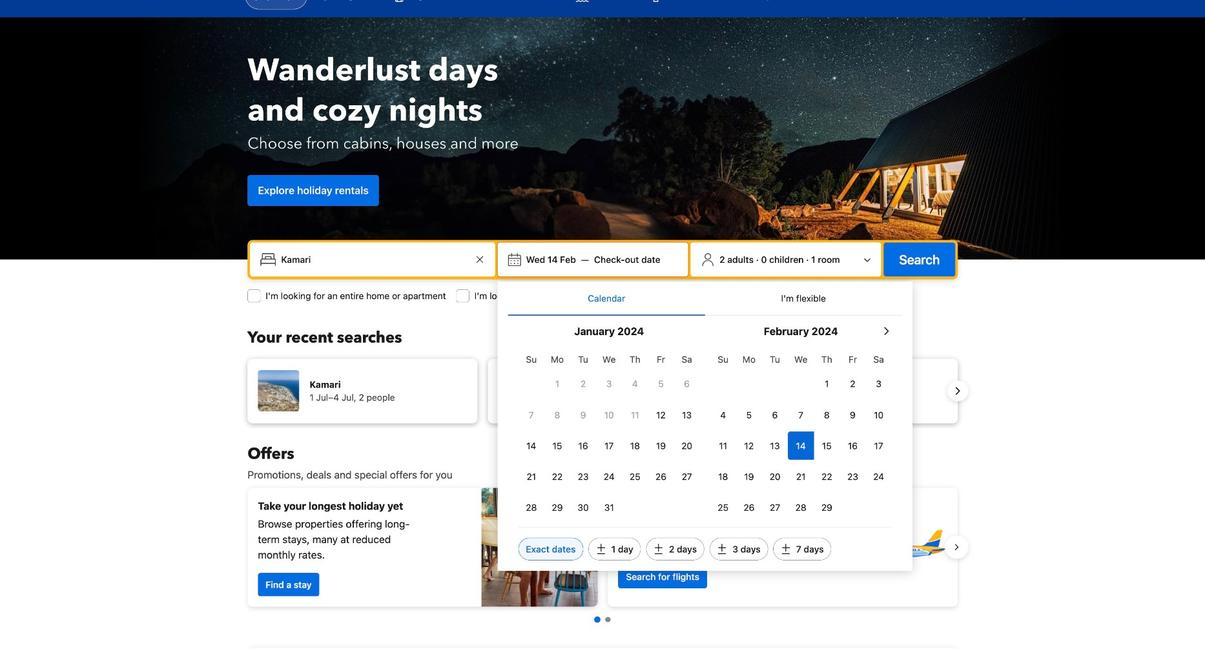 Task type: describe. For each thing, give the bounding box(es) containing it.
fly away to your dream holiday image
[[858, 502, 948, 593]]

20 January 2024 checkbox
[[674, 432, 700, 460]]

1 region from the top
[[237, 354, 969, 429]]

29 February 2024 checkbox
[[814, 494, 840, 522]]

27 January 2024 checkbox
[[674, 463, 700, 491]]

3 February 2024 checkbox
[[866, 370, 892, 398]]

8 February 2024 checkbox
[[814, 401, 840, 429]]

22 February 2024 checkbox
[[814, 463, 840, 491]]

8 January 2024 checkbox
[[545, 401, 571, 429]]

11 February 2024 checkbox
[[711, 432, 737, 460]]

9 February 2024 checkbox
[[840, 401, 866, 429]]

15 January 2024 checkbox
[[545, 432, 571, 460]]

14 January 2024 checkbox
[[519, 432, 545, 460]]

26 January 2024 checkbox
[[648, 463, 674, 491]]

18 January 2024 checkbox
[[623, 432, 648, 460]]

5 January 2024 checkbox
[[648, 370, 674, 398]]

22 January 2024 checkbox
[[545, 463, 571, 491]]

6 February 2024 checkbox
[[763, 401, 789, 429]]

30 January 2024 checkbox
[[571, 494, 597, 522]]

2 February 2024 checkbox
[[840, 370, 866, 398]]

20 February 2024 checkbox
[[763, 463, 789, 491]]

23 February 2024 checkbox
[[840, 463, 866, 491]]

19 January 2024 checkbox
[[648, 432, 674, 460]]

29 January 2024 checkbox
[[545, 494, 571, 522]]

4 February 2024 checkbox
[[711, 401, 737, 429]]

4 January 2024 checkbox
[[623, 370, 648, 398]]

13 January 2024 checkbox
[[674, 401, 700, 429]]

5 February 2024 checkbox
[[737, 401, 763, 429]]

15 February 2024 checkbox
[[814, 432, 840, 460]]

16 January 2024 checkbox
[[571, 432, 597, 460]]

take your longest holiday yet image
[[482, 488, 598, 607]]

next image
[[951, 384, 966, 399]]

17 February 2024 checkbox
[[866, 432, 892, 460]]

2 January 2024 checkbox
[[571, 370, 597, 398]]

10 January 2024 checkbox
[[597, 401, 623, 429]]

17 January 2024 checkbox
[[597, 432, 623, 460]]



Task type: vqa. For each thing, say whether or not it's contained in the screenshot.
the Date
no



Task type: locate. For each thing, give the bounding box(es) containing it.
19 February 2024 checkbox
[[737, 463, 763, 491]]

2 grid from the left
[[711, 347, 892, 522]]

28 February 2024 checkbox
[[789, 494, 814, 522]]

7 February 2024 checkbox
[[789, 401, 814, 429]]

18 February 2024 checkbox
[[711, 463, 737, 491]]

2 region from the top
[[237, 483, 969, 612]]

24 January 2024 checkbox
[[597, 463, 623, 491]]

25 January 2024 checkbox
[[623, 463, 648, 491]]

27 February 2024 checkbox
[[763, 494, 789, 522]]

7 January 2024 checkbox
[[519, 401, 545, 429]]

31 January 2024 checkbox
[[597, 494, 623, 522]]

cell
[[789, 429, 814, 460]]

0 vertical spatial region
[[237, 354, 969, 429]]

grid
[[519, 347, 700, 522], [711, 347, 892, 522]]

tab list
[[508, 282, 903, 317]]

1 vertical spatial region
[[237, 483, 969, 612]]

11 January 2024 checkbox
[[623, 401, 648, 429]]

25 February 2024 checkbox
[[711, 494, 737, 522]]

26 February 2024 checkbox
[[737, 494, 763, 522]]

9 January 2024 checkbox
[[571, 401, 597, 429]]

1 February 2024 checkbox
[[814, 370, 840, 398]]

progress bar
[[595, 617, 611, 623]]

region
[[237, 354, 969, 429], [237, 483, 969, 612]]

1 horizontal spatial grid
[[711, 347, 892, 522]]

10 February 2024 checkbox
[[866, 401, 892, 429]]

24 February 2024 checkbox
[[866, 463, 892, 491]]

6 January 2024 checkbox
[[674, 370, 700, 398]]

3 January 2024 checkbox
[[597, 370, 623, 398]]

0 horizontal spatial grid
[[519, 347, 700, 522]]

28 January 2024 checkbox
[[519, 494, 545, 522]]

21 February 2024 checkbox
[[789, 463, 814, 491]]

Where are you going? field
[[276, 248, 472, 271]]

12 January 2024 checkbox
[[648, 401, 674, 429]]

1 grid from the left
[[519, 347, 700, 522]]

13 February 2024 checkbox
[[763, 432, 789, 460]]

14 February 2024 checkbox
[[789, 432, 814, 460]]

16 February 2024 checkbox
[[840, 432, 866, 460]]

23 January 2024 checkbox
[[571, 463, 597, 491]]

12 February 2024 checkbox
[[737, 432, 763, 460]]

1 January 2024 checkbox
[[545, 370, 571, 398]]

21 January 2024 checkbox
[[519, 463, 545, 491]]



